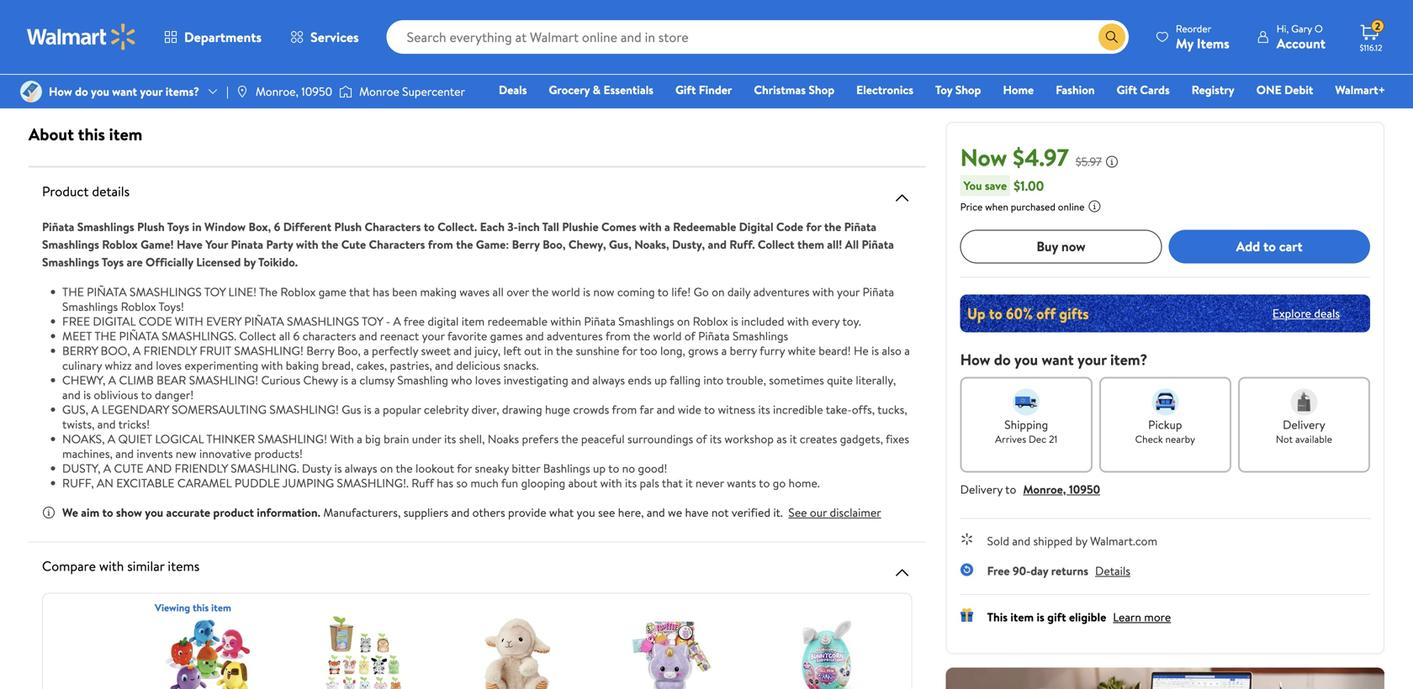 Task type: describe. For each thing, give the bounding box(es) containing it.
and left the tricks! on the bottom left of page
[[97, 417, 116, 433]]

is right gus at the left
[[364, 402, 372, 418]]

to left the go
[[759, 475, 770, 492]]

0 horizontal spatial toys
[[102, 254, 124, 271]]

piñata up digital
[[87, 284, 127, 300]]

90-
[[1013, 563, 1031, 580]]

shipping
[[152, 9, 189, 24]]

1 horizontal spatial has
[[437, 475, 454, 492]]

with left no
[[601, 475, 622, 492]]

3+ day shipping
[[121, 9, 189, 24]]

piñata smashlings plush toys in window box, 6 different plush characters to collect. each 3-inch tall plushie comes with a redeemable digital code for the piñata smashlings roblox game! have your pinata party with the cute characters from the game: berry boo, chewy, gus, noaks, dusty, and ruff. collect them all! all piñata smashlings toys are officially licensed by toikido.
[[42, 219, 894, 271]]

to left no
[[608, 461, 620, 477]]

piñata up all
[[844, 219, 877, 235]]

crowds
[[573, 402, 609, 418]]

you right 'show'
[[145, 505, 163, 521]]

0 horizontal spatial adventures
[[547, 328, 603, 345]]

caramel
[[177, 475, 232, 492]]

to inside button
[[1264, 237, 1276, 256]]

about
[[29, 122, 74, 146]]

the down brain
[[396, 461, 413, 477]]

offs,
[[852, 402, 875, 418]]

glooping
[[521, 475, 566, 492]]

is left gift
[[1037, 609, 1045, 626]]

a right -
[[393, 313, 401, 330]]

 image for monroe, 10950
[[235, 85, 249, 98]]

learn more about strikethrough prices image
[[1106, 155, 1119, 168]]

also
[[882, 343, 902, 359]]

this item is gift eligible learn more
[[988, 609, 1171, 626]]

pinata smashlings plushies (1) in window box, 6 styles to collect, age 3 image
[[164, 616, 252, 690]]

1 vertical spatial monroe,
[[1023, 482, 1067, 498]]

smashling! up 'dusty'
[[258, 431, 327, 448]]

you left see
[[577, 505, 595, 521]]

piñata up also
[[863, 284, 895, 300]]

intent image for delivery image
[[1291, 389, 1318, 416]]

gift for gift finder
[[676, 82, 696, 98]]

how for how do you want your item?
[[961, 349, 991, 370]]

digital
[[93, 313, 136, 330]]

viewing
[[155, 601, 190, 616]]

this
[[988, 609, 1008, 626]]

smashling! up somersaulting
[[189, 372, 259, 389]]

roblox up the grows
[[693, 313, 728, 330]]

and right pastries,
[[435, 358, 453, 374]]

to left life!
[[658, 284, 669, 300]]

shipped
[[1034, 533, 1073, 550]]

its left shell,
[[444, 431, 456, 448]]

noaks,
[[62, 431, 105, 448]]

hi,
[[1277, 21, 1289, 36]]

and right whizz
[[135, 358, 153, 374]]

1 horizontal spatial the
[[95, 328, 116, 345]]

redeemable
[[488, 313, 548, 330]]

your up the toy.
[[837, 284, 860, 300]]

piñata right long,
[[698, 328, 730, 345]]

by inside piñata smashlings plush toys in window box, 6 different plush characters to collect. each 3-inch tall plushie comes with a redeemable digital code for the piñata smashlings roblox game! have your pinata party with the cute characters from the game: berry boo, chewy, gus, noaks, dusty, and ruff. collect them all! all piñata smashlings toys are officially licensed by toikido.
[[244, 254, 256, 271]]

smashling! down chewy
[[270, 402, 339, 418]]

meet
[[62, 328, 92, 345]]

over
[[507, 284, 529, 300]]

to inside piñata smashlings plush toys in window box, 6 different plush characters to collect. each 3-inch tall plushie comes with a redeemable digital code for the piñata smashlings roblox game! have your pinata party with the cute characters from the game: berry boo, chewy, gus, noaks, dusty, and ruff. collect them all! all piñata smashlings toys are officially licensed by toikido.
[[424, 219, 435, 235]]

life!
[[672, 284, 691, 300]]

incredible
[[773, 402, 823, 418]]

0 horizontal spatial that
[[349, 284, 370, 300]]

see
[[789, 505, 807, 521]]

to right wide
[[704, 402, 715, 418]]

0 horizontal spatial day
[[135, 9, 150, 24]]

1 horizontal spatial of
[[696, 431, 707, 448]]

piñata up 'sunshine' at the left
[[584, 313, 616, 330]]

somersaulting
[[172, 402, 267, 418]]

its left pals
[[625, 475, 637, 492]]

3+
[[121, 9, 133, 24]]

game:
[[476, 236, 509, 253]]

snacks.
[[503, 358, 539, 374]]

0 horizontal spatial 10950
[[301, 83, 332, 100]]

and left invents
[[115, 446, 134, 462]]

the left cute
[[321, 236, 339, 253]]

the up all! at top right
[[825, 219, 842, 235]]

under
[[412, 431, 442, 448]]

with left similar
[[99, 557, 124, 576]]

0 vertical spatial all
[[493, 284, 504, 300]]

tucks,
[[878, 402, 908, 418]]

0 vertical spatial friendly
[[144, 343, 197, 359]]

intent image for pickup image
[[1152, 389, 1179, 416]]

6 inside piñata smashlings plush toys in window box, 6 different plush characters to collect. each 3-inch tall plushie comes with a redeemable digital code for the piñata smashlings roblox game! have your pinata party with the cute characters from the game: berry boo, chewy, gus, noaks, dusty, and ruff. collect them all! all piñata smashlings toys are officially licensed by toikido.
[[274, 219, 281, 235]]

sold and shipped by walmart.com
[[988, 533, 1158, 550]]

investigating
[[504, 372, 569, 389]]

gifting made easy image
[[961, 609, 974, 622]]

invents
[[137, 446, 173, 462]]

grows
[[688, 343, 719, 359]]

a left popular
[[374, 402, 380, 418]]

all
[[845, 236, 859, 253]]

$116.12
[[1360, 42, 1383, 53]]

verified
[[732, 505, 771, 521]]

a right boo,
[[133, 343, 141, 359]]

and right far
[[657, 402, 675, 418]]

smashlings down product
[[42, 236, 99, 253]]

this for viewing
[[193, 601, 209, 616]]

the
[[259, 284, 278, 300]]

purchased
[[1011, 200, 1056, 214]]

smashlings up the free
[[42, 254, 99, 271]]

is down "chewy,"
[[583, 284, 591, 300]]

with up noaks,
[[639, 219, 662, 235]]

intent image for shipping image
[[1013, 389, 1040, 416]]

to down the arrives
[[1006, 482, 1017, 498]]

a right gus,
[[91, 402, 99, 418]]

0 horizontal spatial up
[[593, 461, 606, 477]]

monroe
[[359, 83, 400, 100]]

is right "he"
[[872, 343, 879, 359]]

0 horizontal spatial for
[[457, 461, 472, 477]]

a left berry
[[722, 343, 727, 359]]

berry inside the piñata smashlings toy line! the roblox game that has been making waves all over the world is now coming to life! go on daily adventures with your piñata smashlings roblox toys! free digital code with every piñata smashlings toy - a free digital item redeemable within piñata smashlings on roblox is included with every toy. meet the piñata smashlings. collect all 6 characters and reenact your favorite games and adventures from the world of piñata smashlings berry boo, a friendly fruit smashling! berry boo, a perfectly sweet and juicy, left out in the sunshine for too long, grows a berry furry white beard! he is also a culinary whizz and loves experimenting with baking bread, cakes, pastries, and delicious snacks. chewy, a climb bear smashling! curious chewy is a clumsy smashling who loves investigating and always ends up falling into trouble, sometimes quite literally, and is oblivious to danger! gus, a legendary somersaulting smashling! gus is a popular celebrity diver, drawing huge crowds from far and wide to witness its incredible take-offs, tucks, twists, and tricks! noaks, a quiet logical thinker smashling! with a big brain under its shell, noaks prefers the peaceful surroundings of its workshop as it creates gadgets, fixes machines, and invents new innovative products! dusty, a cute and friendly smashling. dusty is always on the lookout for sneaky bitter bashlings up to no good! ruff, an excitable caramel puddle jumping smashling!. ruff has so much fun glooping about with its pals that it never wants to go home.
[[306, 343, 335, 359]]

gus,
[[62, 402, 88, 418]]

electronics link
[[849, 81, 921, 99]]

much
[[471, 475, 499, 492]]

piñata down the
[[244, 313, 284, 330]]

each
[[480, 219, 505, 235]]

walmart image
[[27, 24, 136, 50]]

0 horizontal spatial toy
[[204, 284, 226, 300]]

buy now
[[1037, 237, 1086, 256]]

0 vertical spatial toys
[[167, 219, 189, 235]]

your right reenact
[[422, 328, 445, 345]]

the right prefers
[[561, 431, 578, 448]]

berry
[[730, 343, 757, 359]]

sneaky
[[475, 461, 509, 477]]

literally,
[[856, 372, 896, 389]]

window
[[205, 219, 246, 235]]

0 horizontal spatial always
[[345, 461, 377, 477]]

sweet
[[421, 343, 451, 359]]

0 horizontal spatial on
[[380, 461, 393, 477]]

1 product group from the left
[[481, 0, 668, 60]]

1 horizontal spatial it
[[790, 431, 797, 448]]

smashling.
[[231, 461, 299, 477]]

roblox inside piñata smashlings plush toys in window box, 6 different plush characters to collect. each 3-inch tall plushie comes with a redeemable digital code for the piñata smashlings roblox game! have your pinata party with the cute characters from the game: berry boo, chewy, gus, noaks, dusty, and ruff. collect them all! all piñata smashlings toys are officially licensed by toikido.
[[102, 236, 138, 253]]

0 horizontal spatial all
[[279, 328, 290, 345]]

noaks
[[488, 431, 519, 448]]

ruff
[[412, 475, 434, 492]]

never
[[696, 475, 724, 492]]

items
[[1197, 34, 1230, 53]]

1 horizontal spatial loves
[[475, 372, 501, 389]]

piñata up whizz
[[119, 328, 159, 345]]

roblox right the
[[280, 284, 316, 300]]

and left others
[[451, 505, 470, 521]]

gift finder
[[676, 82, 732, 98]]

nearby
[[1166, 432, 1196, 447]]

box,
[[249, 219, 271, 235]]

monroe, 10950
[[256, 83, 332, 100]]

pals
[[640, 475, 660, 492]]

take-
[[826, 402, 852, 418]]

is left included
[[731, 313, 739, 330]]

product group containing 149
[[705, 0, 892, 60]]

item inside the piñata smashlings toy line! the roblox game that has been making waves all over the world is now coming to life! go on daily adventures with your piñata smashlings roblox toys! free digital code with every piñata smashlings toy - a free digital item redeemable within piñata smashlings on roblox is included with every toy. meet the piñata smashlings. collect all 6 characters and reenact your favorite games and adventures from the world of piñata smashlings berry boo, a friendly fruit smashling! berry boo, a perfectly sweet and juicy, left out in the sunshine for too long, grows a berry furry white beard! he is also a culinary whizz and loves experimenting with baking bread, cakes, pastries, and delicious snacks. chewy, a climb bear smashling! curious chewy is a clumsy smashling who loves investigating and always ends up falling into trouble, sometimes quite literally, and is oblivious to danger! gus, a legendary somersaulting smashling! gus is a popular celebrity diver, drawing huge crowds from far and wide to witness its incredible take-offs, tucks, twists, and tricks! noaks, a quiet logical thinker smashling! with a big brain under its shell, noaks prefers the peaceful surroundings of its workshop as it creates gadgets, fixes machines, and invents new innovative products! dusty, a cute and friendly smashling. dusty is always on the lookout for sneaky bitter bashlings up to no good! ruff, an excitable caramel puddle jumping smashling!. ruff has so much fun glooping about with its pals that it never wants to go home.
[[462, 313, 485, 330]]

and left -
[[359, 328, 377, 345]]

a left cute
[[103, 461, 111, 477]]

fruit
[[200, 343, 231, 359]]

with down different
[[296, 236, 319, 253]]

the piñata smashlings toy line! the roblox game that has been making waves all over the world is now coming to life! go on daily adventures with your piñata smashlings roblox toys! free digital code with every piñata smashlings toy - a free digital item redeemable within piñata smashlings on roblox is included with every toy. meet the piñata smashlings. collect all 6 characters and reenact your favorite games and adventures from the world of piñata smashlings berry boo, a friendly fruit smashling! berry boo, a perfectly sweet and juicy, left out in the sunshine for too long, grows a berry furry white beard! he is also a culinary whizz and loves experimenting with baking bread, cakes, pastries, and delicious snacks. chewy, a climb bear smashling! curious chewy is a clumsy smashling who loves investigating and always ends up falling into trouble, sometimes quite literally, and is oblivious to danger! gus, a legendary somersaulting smashling! gus is a popular celebrity diver, drawing huge crowds from far and wide to witness its incredible take-offs, tucks, twists, and tricks! noaks, a quiet logical thinker smashling! with a big brain under its shell, noaks prefers the peaceful surroundings of its workshop as it creates gadgets, fixes machines, and invents new innovative products! dusty, a cute and friendly smashling. dusty is always on the lookout for sneaky bitter bashlings up to no good! ruff, an excitable caramel puddle jumping smashling!. ruff has so much fun glooping about with its pals that it never wants to go home.
[[62, 284, 910, 492]]

smashlings up meet
[[62, 299, 118, 315]]

Search search field
[[387, 20, 1129, 54]]

and right left
[[526, 328, 544, 345]]

and right sold
[[1013, 533, 1031, 550]]

and up twists,
[[62, 387, 81, 403]]

smashlings.
[[162, 328, 236, 345]]

0 horizontal spatial smashlings
[[130, 284, 202, 300]]

21
[[1049, 432, 1058, 447]]

and left the juicy,
[[454, 343, 472, 359]]

up to sixty percent off deals. shop now. image
[[961, 295, 1371, 333]]

0 horizontal spatial monroe,
[[256, 83, 299, 100]]

what
[[549, 505, 574, 521]]

0 vertical spatial world
[[552, 284, 580, 300]]

and left we
[[647, 505, 665, 521]]

smashlings up too
[[619, 313, 674, 330]]

the down within
[[556, 343, 573, 359]]

is right 'dusty'
[[334, 461, 342, 477]]

1 vertical spatial world
[[653, 328, 682, 345]]

compare with similar items image
[[892, 563, 913, 584]]

excitable
[[116, 475, 175, 492]]

disclaimer
[[830, 505, 882, 521]]

its right witness
[[759, 402, 770, 418]]

item inside viewing this item row
[[211, 601, 231, 616]]

berry
[[62, 343, 98, 359]]

1 vertical spatial it
[[686, 475, 693, 492]]

smashlings down details
[[77, 219, 134, 235]]

bitter
[[512, 461, 541, 477]]

collect inside piñata smashlings plush toys in window box, 6 different plush characters to collect. each 3-inch tall plushie comes with a redeemable digital code for the piñata smashlings roblox game! have your pinata party with the cute characters from the game: berry boo, chewy, gus, noaks, dusty, and ruff. collect them all! all piñata smashlings toys are officially licensed by toikido.
[[758, 236, 795, 253]]

information.
[[257, 505, 321, 521]]

piñata right all
[[862, 236, 894, 253]]

pinata
[[231, 236, 263, 253]]

account
[[1277, 34, 1326, 53]]

boo, inside the piñata smashlings toy line! the roblox game that has been making waves all over the world is now coming to life! go on daily adventures with your piñata smashlings roblox toys! free digital code with every piñata smashlings toy - a free digital item redeemable within piñata smashlings on roblox is included with every toy. meet the piñata smashlings. collect all 6 characters and reenact your favorite games and adventures from the world of piñata smashlings berry boo, a friendly fruit smashling! berry boo, a perfectly sweet and juicy, left out in the sunshine for too long, grows a berry furry white beard! he is also a culinary whizz and loves experimenting with baking bread, cakes, pastries, and delicious snacks. chewy, a climb bear smashling! curious chewy is a clumsy smashling who loves investigating and always ends up falling into trouble, sometimes quite literally, and is oblivious to danger! gus, a legendary somersaulting smashling! gus is a popular celebrity diver, drawing huge crowds from far and wide to witness its incredible take-offs, tucks, twists, and tricks! noaks, a quiet logical thinker smashling! with a big brain under its shell, noaks prefers the peaceful surroundings of its workshop as it creates gadgets, fixes machines, and invents new innovative products! dusty, a cute and friendly smashling. dusty is always on the lookout for sneaky bitter bashlings up to no good! ruff, an excitable caramel puddle jumping smashling!. ruff has so much fun glooping about with its pals that it never wants to go home.
[[337, 343, 361, 359]]

roblox left toys!
[[121, 299, 156, 315]]

eligible
[[1069, 609, 1107, 626]]

1 vertical spatial friendly
[[175, 461, 228, 477]]

aim
[[81, 505, 99, 521]]

piñata down product
[[42, 219, 74, 235]]

included
[[741, 313, 785, 330]]

shop for christmas shop
[[809, 82, 835, 98]]

is right chewy
[[341, 372, 348, 389]]

sakuties mini collectible stylized plush, kids toys for ages 3 up image
[[319, 616, 406, 690]]

delivery for to
[[961, 482, 1003, 498]]

149
[[759, 8, 774, 23]]

christmas shop
[[754, 82, 835, 98]]

daily
[[728, 284, 751, 300]]

shop for toy shop
[[956, 82, 982, 98]]

fluffie stuffiez unicorn small collectible feature plush - surprise reveal unboxing with huggable asmr fidget diy fluff pulling, ultra soft fluff ages 4 image
[[629, 616, 716, 690]]

a right also
[[905, 343, 910, 359]]

we aim to show you accurate product information. manufacturers, suppliers and others provide what you see here, and we have not verified it. see our disclaimer
[[62, 505, 882, 521]]

2
[[1376, 19, 1381, 33]]

too
[[640, 343, 658, 359]]

digital
[[428, 313, 459, 330]]

smashlings up "trouble,"
[[733, 328, 789, 345]]

1 horizontal spatial toy
[[362, 313, 383, 330]]

you save $1.00
[[964, 176, 1044, 195]]

monroe, 10950 button
[[1023, 482, 1101, 498]]

returns
[[1052, 563, 1089, 580]]

product details image
[[892, 188, 913, 208]]

the right over at top left
[[532, 284, 549, 300]]



Task type: locate. For each thing, give the bounding box(es) containing it.
hi, gary o account
[[1277, 21, 1326, 53]]

toys up "have"
[[167, 219, 189, 235]]

game
[[319, 284, 347, 300]]

toikido.
[[258, 254, 298, 271]]

huge
[[545, 402, 570, 418]]

6 inside the piñata smashlings toy line! the roblox game that has been making waves all over the world is now coming to life! go on daily adventures with your piñata smashlings roblox toys! free digital code with every piñata smashlings toy - a free digital item redeemable within piñata smashlings on roblox is included with every toy. meet the piñata smashlings. collect all 6 characters and reenact your favorite games and adventures from the world of piñata smashlings berry boo, a friendly fruit smashling! berry boo, a perfectly sweet and juicy, left out in the sunshine for too long, grows a berry furry white beard! he is also a culinary whizz and loves experimenting with baking bread, cakes, pastries, and delicious snacks. chewy, a climb bear smashling! curious chewy is a clumsy smashling who loves investigating and always ends up falling into trouble, sometimes quite literally, and is oblivious to danger! gus, a legendary somersaulting smashling! gus is a popular celebrity diver, drawing huge crowds from far and wide to witness its incredible take-offs, tucks, twists, and tricks! noaks, a quiet logical thinker smashling! with a big brain under its shell, noaks prefers the peaceful surroundings of its workshop as it creates gadgets, fixes machines, and invents new innovative products! dusty, a cute and friendly smashling. dusty is always on the lookout for sneaky bitter bashlings up to no good! ruff, an excitable caramel puddle jumping smashling!. ruff has so much fun glooping about with its pals that it never wants to go home.
[[293, 328, 300, 345]]

to left collect. in the left of the page
[[424, 219, 435, 235]]

ends
[[628, 372, 652, 389]]

Walmart Site-Wide search field
[[387, 20, 1129, 54]]

the left long,
[[633, 328, 650, 345]]

1 horizontal spatial now
[[1062, 237, 1086, 256]]

1 horizontal spatial toys
[[167, 219, 189, 235]]

0 vertical spatial 10950
[[301, 83, 332, 100]]

berry inside piñata smashlings plush toys in window box, 6 different plush characters to collect. each 3-inch tall plushie comes with a redeemable digital code for the piñata smashlings roblox game! have your pinata party with the cute characters from the game: berry boo, chewy, gus, noaks, dusty, and ruff. collect them all! all piñata smashlings toys are officially licensed by toikido.
[[512, 236, 540, 253]]

0 vertical spatial has
[[373, 284, 389, 300]]

a up noaks,
[[665, 219, 670, 235]]

 image
[[339, 83, 353, 100]]

legendary
[[102, 402, 169, 418]]

rainbocorns bunnycorn surprise series 2 plush toy by zuru image
[[783, 616, 871, 690]]

have
[[177, 236, 203, 253]]

by right shipped
[[1076, 533, 1088, 550]]

viewing this item row
[[43, 601, 1414, 690]]

0 vertical spatial 6
[[274, 219, 281, 235]]

0 vertical spatial the
[[62, 284, 84, 300]]

from down collect. in the left of the page
[[428, 236, 453, 253]]

a inside piñata smashlings plush toys in window box, 6 different plush characters to collect. each 3-inch tall plushie comes with a redeemable digital code for the piñata smashlings roblox game! have your pinata party with the cute characters from the game: berry boo, chewy, gus, noaks, dusty, and ruff. collect them all! all piñata smashlings toys are officially licensed by toikido.
[[665, 219, 670, 235]]

new
[[176, 446, 197, 462]]

want left "item?"
[[1042, 349, 1074, 370]]

0 horizontal spatial do
[[75, 83, 88, 100]]

gus
[[342, 402, 361, 418]]

in inside the piñata smashlings toy line! the roblox game that has been making waves all over the world is now coming to life! go on daily adventures with your piñata smashlings roblox toys! free digital code with every piñata smashlings toy - a free digital item redeemable within piñata smashlings on roblox is included with every toy. meet the piñata smashlings. collect all 6 characters and reenact your favorite games and adventures from the world of piñata smashlings berry boo, a friendly fruit smashling! berry boo, a perfectly sweet and juicy, left out in the sunshine for too long, grows a berry furry white beard! he is also a culinary whizz and loves experimenting with baking bread, cakes, pastries, and delicious snacks. chewy, a climb bear smashling! curious chewy is a clumsy smashling who loves investigating and always ends up falling into trouble, sometimes quite literally, and is oblivious to danger! gus, a legendary somersaulting smashling! gus is a popular celebrity diver, drawing huge crowds from far and wide to witness its incredible take-offs, tucks, twists, and tricks! noaks, a quiet logical thinker smashling! with a big brain under its shell, noaks prefers the peaceful surroundings of its workshop as it creates gadgets, fixes machines, and invents new innovative products! dusty, a cute and friendly smashling. dusty is always on the lookout for sneaky bitter bashlings up to no good! ruff, an excitable caramel puddle jumping smashling!. ruff has so much fun glooping about with its pals that it never wants to go home.
[[544, 343, 553, 359]]

 image up about
[[20, 81, 42, 103]]

1 horizontal spatial monroe,
[[1023, 482, 1067, 498]]

collect.
[[438, 219, 477, 235]]

1 vertical spatial up
[[593, 461, 606, 477]]

this right about
[[78, 122, 105, 146]]

for up "them"
[[806, 219, 822, 235]]

0 vertical spatial for
[[806, 219, 822, 235]]

game!
[[141, 236, 174, 253]]

1 horizontal spatial 6
[[293, 328, 300, 345]]

of right too
[[685, 328, 696, 345]]

0 vertical spatial characters
[[365, 219, 421, 235]]

peaceful
[[581, 431, 625, 448]]

item right viewing
[[211, 601, 231, 616]]

and
[[146, 461, 172, 477]]

1 vertical spatial smashlings
[[287, 313, 359, 330]]

0 horizontal spatial berry
[[306, 343, 335, 359]]

favorite
[[448, 328, 487, 345]]

world left the grows
[[653, 328, 682, 345]]

delivery inside delivery not available
[[1283, 417, 1326, 433]]

0 vertical spatial toy
[[204, 284, 226, 300]]

plush up game!
[[137, 219, 165, 235]]

you
[[91, 83, 109, 100], [1015, 349, 1038, 370], [145, 505, 163, 521], [577, 505, 595, 521]]

do
[[75, 83, 88, 100], [994, 349, 1011, 370]]

world up within
[[552, 284, 580, 300]]

gift inside gift cards link
[[1117, 82, 1138, 98]]

item right this
[[1011, 609, 1034, 626]]

in inside piñata smashlings plush toys in window box, 6 different plush characters to collect. each 3-inch tall plushie comes with a redeemable digital code for the piñata smashlings roblox game! have your pinata party with the cute characters from the game: berry boo, chewy, gus, noaks, dusty, and ruff. collect them all! all piñata smashlings toys are officially licensed by toikido.
[[192, 219, 202, 235]]

0 vertical spatial from
[[428, 236, 453, 253]]

shop right toy at top right
[[956, 82, 982, 98]]

1 vertical spatial delivery
[[961, 482, 1003, 498]]

home
[[1003, 82, 1034, 98]]

boo, up clumsy
[[337, 343, 361, 359]]

1 vertical spatial all
[[279, 328, 290, 345]]

0 vertical spatial up
[[655, 372, 667, 389]]

 image
[[20, 81, 42, 103], [235, 85, 249, 98]]

loves right who
[[475, 372, 501, 389]]

2 shop from the left
[[956, 82, 982, 98]]

and up the crowds
[[571, 372, 590, 389]]

your left "item?"
[[1078, 349, 1107, 370]]

shop right christmas on the right of page
[[809, 82, 835, 98]]

0 vertical spatial do
[[75, 83, 88, 100]]

1 vertical spatial toy
[[362, 313, 383, 330]]

with up every
[[813, 284, 834, 300]]

item down waves
[[462, 313, 485, 330]]

10950
[[301, 83, 332, 100], [1069, 482, 1101, 498]]

learn
[[1113, 609, 1142, 626]]

christmas
[[754, 82, 806, 98]]

1 horizontal spatial day
[[1031, 563, 1049, 580]]

its left workshop
[[710, 431, 722, 448]]

search icon image
[[1106, 30, 1119, 44]]

0 horizontal spatial it
[[686, 475, 693, 492]]

1 vertical spatial how
[[961, 349, 991, 370]]

0 horizontal spatial  image
[[20, 81, 42, 103]]

1 vertical spatial characters
[[369, 236, 425, 253]]

in up "have"
[[192, 219, 202, 235]]

1 horizontal spatial for
[[622, 343, 637, 359]]

do for how do you want your items?
[[75, 83, 88, 100]]

1 horizontal spatial smashlings
[[287, 313, 359, 330]]

characters up cute
[[365, 219, 421, 235]]

prefers
[[522, 431, 559, 448]]

monroe, down dec
[[1023, 482, 1067, 498]]

collect inside the piñata smashlings toy line! the roblox game that has been making waves all over the world is now coming to life! go on daily adventures with your piñata smashlings roblox toys! free digital code with every piñata smashlings toy - a free digital item redeemable within piñata smashlings on roblox is included with every toy. meet the piñata smashlings. collect all 6 characters and reenact your favorite games and adventures from the world of piñata smashlings berry boo, a friendly fruit smashling! berry boo, a perfectly sweet and juicy, left out in the sunshine for too long, grows a berry furry white beard! he is also a culinary whizz and loves experimenting with baking bread, cakes, pastries, and delicious snacks. chewy, a climb bear smashling! curious chewy is a clumsy smashling who loves investigating and always ends up falling into trouble, sometimes quite literally, and is oblivious to danger! gus, a legendary somersaulting smashling! gus is a popular celebrity diver, drawing huge crowds from far and wide to witness its incredible take-offs, tucks, twists, and tricks! noaks, a quiet logical thinker smashling! with a big brain under its shell, noaks prefers the peaceful surroundings of its workshop as it creates gadgets, fixes machines, and invents new innovative products! dusty, a cute and friendly smashling. dusty is always on the lookout for sneaky bitter bashlings up to no good! ruff, an excitable caramel puddle jumping smashling!. ruff has so much fun glooping about with its pals that it never wants to go home.
[[239, 328, 276, 345]]

2 product group from the left
[[705, 0, 892, 60]]

world
[[552, 284, 580, 300], [653, 328, 682, 345]]

0 horizontal spatial now
[[594, 284, 615, 300]]

0 horizontal spatial in
[[192, 219, 202, 235]]

 image right |
[[235, 85, 249, 98]]

0 vertical spatial of
[[685, 328, 696, 345]]

1 horizontal spatial boo,
[[543, 236, 566, 253]]

1 vertical spatial want
[[1042, 349, 1074, 370]]

shop inside "link"
[[956, 82, 982, 98]]

grocery & essentials link
[[541, 81, 661, 99]]

0 horizontal spatial by
[[244, 254, 256, 271]]

them
[[798, 236, 825, 253]]

2 horizontal spatial on
[[712, 284, 725, 300]]

1 vertical spatial boo,
[[337, 343, 361, 359]]

to left danger!
[[141, 387, 152, 403]]

1 horizontal spatial in
[[544, 343, 553, 359]]

boo,
[[543, 236, 566, 253], [337, 343, 361, 359]]

want for item?
[[1042, 349, 1074, 370]]

plushie
[[562, 219, 599, 235]]

1 vertical spatial the
[[95, 328, 116, 345]]

shipping
[[1005, 417, 1049, 433]]

the down collect. in the left of the page
[[456, 236, 473, 253]]

1 vertical spatial always
[[345, 461, 377, 477]]

details button
[[1096, 563, 1131, 580]]

within
[[551, 313, 581, 330]]

now inside button
[[1062, 237, 1086, 256]]

chewy,
[[62, 372, 106, 389]]

1 vertical spatial this
[[193, 601, 209, 616]]

1 vertical spatial from
[[606, 328, 631, 345]]

all up baking in the left bottom of the page
[[279, 328, 290, 345]]

delivery for not
[[1283, 417, 1326, 433]]

bear
[[157, 372, 186, 389]]

boo, down tall
[[543, 236, 566, 253]]

0 vertical spatial on
[[712, 284, 725, 300]]

chewy
[[303, 372, 338, 389]]

10950 down services popup button at the top left
[[301, 83, 332, 100]]

1 horizontal spatial shop
[[956, 82, 982, 98]]

to
[[424, 219, 435, 235], [1264, 237, 1276, 256], [658, 284, 669, 300], [141, 387, 152, 403], [704, 402, 715, 418], [608, 461, 620, 477], [759, 475, 770, 492], [1006, 482, 1017, 498], [102, 505, 113, 521]]

toys!
[[159, 299, 184, 315]]

6
[[274, 219, 281, 235], [293, 328, 300, 345]]

1 horizontal spatial collect
[[758, 236, 795, 253]]

1 horizontal spatial delivery
[[1283, 417, 1326, 433]]

home.
[[789, 475, 820, 492]]

you up about this item
[[91, 83, 109, 100]]

toy left the line!
[[204, 284, 226, 300]]

officially
[[146, 254, 193, 271]]

grocery
[[549, 82, 590, 98]]

1 horizontal spatial 10950
[[1069, 482, 1101, 498]]

gift inside gift finder link
[[676, 82, 696, 98]]

0 horizontal spatial gift
[[676, 82, 696, 98]]

0 vertical spatial want
[[112, 83, 137, 100]]

cakes,
[[357, 358, 387, 374]]

1 vertical spatial 6
[[293, 328, 300, 345]]

see our disclaimer button
[[789, 505, 882, 521]]

delivery to monroe, 10950
[[961, 482, 1101, 498]]

a left clumsy
[[351, 372, 357, 389]]

friendly down logical
[[175, 461, 228, 477]]

add to cart button
[[1169, 230, 1371, 264]]

grocery & essentials
[[549, 82, 654, 98]]

1 vertical spatial toys
[[102, 254, 124, 271]]

1 horizontal spatial want
[[1042, 349, 1074, 370]]

spark create imagine lamb plush toy,for all ages image
[[474, 616, 561, 690]]

waves
[[460, 284, 490, 300]]

not
[[1276, 432, 1293, 447]]

day right the 3+ at the left top of page
[[135, 9, 150, 24]]

1 horizontal spatial this
[[193, 601, 209, 616]]

shipping arrives dec 21
[[996, 417, 1058, 447]]

do for how do you want your item?
[[994, 349, 1011, 370]]

our
[[810, 505, 827, 521]]

2 gift from the left
[[1117, 82, 1138, 98]]

from inside piñata smashlings plush toys in window box, 6 different plush characters to collect. each 3-inch tall plushie comes with a redeemable digital code for the piñata smashlings roblox game! have your pinata party with the cute characters from the game: berry boo, chewy, gus, noaks, dusty, and ruff. collect them all! all piñata smashlings toys are officially licensed by toikido.
[[428, 236, 453, 253]]

0 vertical spatial that
[[349, 284, 370, 300]]

1 horizontal spatial berry
[[512, 236, 540, 253]]

far
[[640, 402, 654, 418]]

how up about
[[49, 83, 72, 100]]

1 horizontal spatial up
[[655, 372, 667, 389]]

berry down inch
[[512, 236, 540, 253]]

with left every
[[787, 313, 809, 330]]

1 vertical spatial that
[[662, 475, 683, 492]]

digital
[[739, 219, 774, 235]]

want for items?
[[112, 83, 137, 100]]

2 vertical spatial from
[[612, 402, 637, 418]]

in right out
[[544, 343, 553, 359]]

0 vertical spatial adventures
[[754, 284, 810, 300]]

always left ends
[[593, 372, 625, 389]]

1 vertical spatial by
[[1076, 533, 1088, 550]]

do up shipping
[[994, 349, 1011, 370]]

celebrity
[[424, 402, 469, 418]]

1 vertical spatial now
[[594, 284, 615, 300]]

1 vertical spatial for
[[622, 343, 637, 359]]

tall
[[542, 219, 559, 235]]

walmart.com
[[1091, 533, 1158, 550]]

0 horizontal spatial loves
[[156, 358, 182, 374]]

compare with similar items
[[42, 557, 200, 576]]

roblox up are
[[102, 236, 138, 253]]

0 vertical spatial smashlings
[[130, 284, 202, 300]]

machines,
[[62, 446, 113, 462]]

a left climb on the bottom of the page
[[108, 372, 116, 389]]

a left big
[[357, 431, 363, 448]]

adventures right out
[[547, 328, 603, 345]]

is left oblivious
[[83, 387, 91, 403]]

your
[[140, 83, 163, 100], [837, 284, 860, 300], [422, 328, 445, 345], [1078, 349, 1107, 370]]

essentials
[[604, 82, 654, 98]]

boo, inside piñata smashlings plush toys in window box, 6 different plush characters to collect. each 3-inch tall plushie comes with a redeemable digital code for the piñata smashlings roblox game! have your pinata party with the cute characters from the game: berry boo, chewy, gus, noaks, dusty, and ruff. collect them all! all piñata smashlings toys are officially licensed by toikido.
[[543, 236, 566, 253]]

0 vertical spatial collect
[[758, 236, 795, 253]]

1 vertical spatial do
[[994, 349, 1011, 370]]

fun
[[501, 475, 518, 492]]

bashlings
[[543, 461, 590, 477]]

item down how do you want your items?
[[109, 122, 142, 146]]

suppliers
[[404, 505, 449, 521]]

0 vertical spatial boo,
[[543, 236, 566, 253]]

now inside the piñata smashlings toy line! the roblox game that has been making waves all over the world is now coming to life! go on daily adventures with your piñata smashlings roblox toys! free digital code with every piñata smashlings toy - a free digital item redeemable within piñata smashlings on roblox is included with every toy. meet the piñata smashlings. collect all 6 characters and reenact your favorite games and adventures from the world of piñata smashlings berry boo, a friendly fruit smashling! berry boo, a perfectly sweet and juicy, left out in the sunshine for too long, grows a berry furry white beard! he is also a culinary whizz and loves experimenting with baking bread, cakes, pastries, and delicious snacks. chewy, a climb bear smashling! curious chewy is a clumsy smashling who loves investigating and always ends up falling into trouble, sometimes quite literally, and is oblivious to danger! gus, a legendary somersaulting smashling! gus is a popular celebrity diver, drawing huge crowds from far and wide to witness its incredible take-offs, tucks, twists, and tricks! noaks, a quiet logical thinker smashling! with a big brain under its shell, noaks prefers the peaceful surroundings of its workshop as it creates gadgets, fixes machines, and invents new innovative products! dusty, a cute and friendly smashling. dusty is always on the lookout for sneaky bitter bashlings up to no good! ruff, an excitable caramel puddle jumping smashling!. ruff has so much fun glooping about with its pals that it never wants to go home.
[[594, 284, 615, 300]]

0 horizontal spatial this
[[78, 122, 105, 146]]

a
[[393, 313, 401, 330], [133, 343, 141, 359], [108, 372, 116, 389], [91, 402, 99, 418], [108, 431, 115, 448], [103, 461, 111, 477]]

product group up grocery
[[481, 0, 668, 60]]

roblox
[[102, 236, 138, 253], [280, 284, 316, 300], [121, 299, 156, 315], [693, 313, 728, 330]]

product group
[[481, 0, 668, 60], [705, 0, 892, 60]]

puddle
[[235, 475, 280, 492]]

with left baking in the left bottom of the page
[[261, 358, 283, 374]]

1 vertical spatial on
[[677, 313, 690, 330]]

baking
[[286, 358, 319, 374]]

the right meet
[[95, 328, 116, 345]]

of down wide
[[696, 431, 707, 448]]

provide
[[508, 505, 547, 521]]

friendly up "bear" at bottom
[[144, 343, 197, 359]]

smashling! up curious
[[234, 343, 304, 359]]

1 horizontal spatial do
[[994, 349, 1011, 370]]

berry
[[512, 236, 540, 253], [306, 343, 335, 359]]

product details
[[42, 182, 130, 201]]

check
[[1136, 432, 1163, 447]]

1 vertical spatial day
[[1031, 563, 1049, 580]]

1 horizontal spatial gift
[[1117, 82, 1138, 98]]

0 vertical spatial it
[[790, 431, 797, 448]]

toy left -
[[362, 313, 383, 330]]

for left too
[[622, 343, 637, 359]]

add
[[1237, 237, 1261, 256]]

0 vertical spatial always
[[593, 372, 625, 389]]

cute
[[341, 236, 366, 253]]

1 horizontal spatial always
[[593, 372, 625, 389]]

2 plush from the left
[[334, 219, 362, 235]]

a left quiet
[[108, 431, 115, 448]]

legal information image
[[1088, 200, 1102, 213]]

smashlings down game
[[287, 313, 359, 330]]

toy shop link
[[928, 81, 989, 99]]

delivery up sold
[[961, 482, 1003, 498]]

delivery down intent image for delivery
[[1283, 417, 1326, 433]]

how for how do you want your items?
[[49, 83, 72, 100]]

you up intent image for shipping
[[1015, 349, 1038, 370]]

wide
[[678, 402, 702, 418]]

1 horizontal spatial by
[[1076, 533, 1088, 550]]

trouble,
[[726, 372, 766, 389]]

0 vertical spatial this
[[78, 122, 105, 146]]

1 horizontal spatial world
[[653, 328, 682, 345]]

this inside row
[[193, 601, 209, 616]]

games
[[490, 328, 523, 345]]

1 shop from the left
[[809, 82, 835, 98]]

your
[[205, 236, 228, 253]]

1 horizontal spatial that
[[662, 475, 683, 492]]

smashlings down officially
[[130, 284, 202, 300]]

curious
[[261, 372, 301, 389]]

1 horizontal spatial adventures
[[754, 284, 810, 300]]

$5.97
[[1076, 154, 1102, 170]]

your left items?
[[140, 83, 163, 100]]

with
[[330, 431, 354, 448]]

0 vertical spatial berry
[[512, 236, 540, 253]]

0 vertical spatial monroe,
[[256, 83, 299, 100]]

the
[[62, 284, 84, 300], [95, 328, 116, 345]]

 image for how do you want your items?
[[20, 81, 42, 103]]

compare
[[42, 557, 96, 576]]

day left returns
[[1031, 563, 1049, 580]]

price
[[961, 200, 983, 214]]

this for about
[[78, 122, 105, 146]]

who
[[451, 372, 472, 389]]

that right game
[[349, 284, 370, 300]]

inch
[[518, 219, 540, 235]]

and inside piñata smashlings plush toys in window box, 6 different plush characters to collect. each 3-inch tall plushie comes with a redeemable digital code for the piñata smashlings roblox game! have your pinata party with the cute characters from the game: berry boo, chewy, gus, noaks, dusty, and ruff. collect them all! all piñata smashlings toys are officially licensed by toikido.
[[708, 236, 727, 253]]

a left the "perfectly" on the left of page
[[364, 343, 369, 359]]

culinary
[[62, 358, 102, 374]]

1 vertical spatial 10950
[[1069, 482, 1101, 498]]

party
[[266, 236, 293, 253]]

by down pinata
[[244, 254, 256, 271]]

fashion
[[1056, 82, 1095, 98]]

item
[[109, 122, 142, 146], [462, 313, 485, 330], [211, 601, 231, 616], [1011, 609, 1034, 626]]

code
[[777, 219, 804, 235]]

that right pals
[[662, 475, 683, 492]]

$4.97
[[1013, 141, 1069, 174]]

gift for gift cards
[[1117, 82, 1138, 98]]

characters right cute
[[369, 236, 425, 253]]

1 horizontal spatial  image
[[235, 85, 249, 98]]

0 vertical spatial now
[[1062, 237, 1086, 256]]

from left too
[[606, 328, 631, 345]]

1 gift from the left
[[676, 82, 696, 98]]

1 plush from the left
[[137, 219, 165, 235]]

for inside piñata smashlings plush toys in window box, 6 different plush characters to collect. each 3-inch tall plushie comes with a redeemable digital code for the piñata smashlings roblox game! have your pinata party with the cute characters from the game: berry boo, chewy, gus, noaks, dusty, and ruff. collect them all! all piñata smashlings toys are officially licensed by toikido.
[[806, 219, 822, 235]]

to right aim
[[102, 505, 113, 521]]



Task type: vqa. For each thing, say whether or not it's contained in the screenshot.
THE PROTEIN & FITNESS DEALS
no



